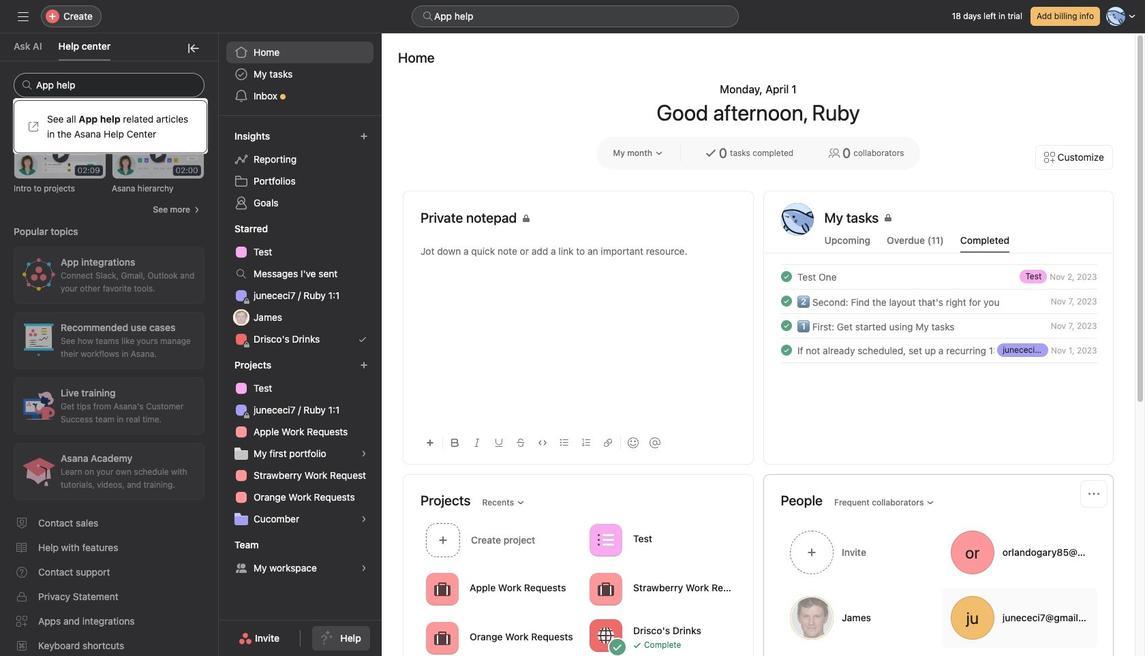 Task type: vqa. For each thing, say whether or not it's contained in the screenshot.
rightmost 1 FILTER Button
no



Task type: locate. For each thing, give the bounding box(es) containing it.
list item
[[765, 265, 1113, 289], [765, 289, 1113, 314], [765, 314, 1113, 338], [765, 338, 1113, 363]]

actions image
[[1089, 489, 1100, 500]]

completed image down the view profile image
[[778, 269, 795, 285]]

list box
[[412, 5, 739, 27]]

close help & getting started image
[[188, 43, 199, 54]]

at mention image
[[650, 438, 661, 449]]

bulleted list image
[[560, 439, 569, 447]]

completed checkbox for fourth list item from the bottom of the page
[[778, 269, 795, 285]]

2 completed checkbox from the top
[[778, 293, 795, 310]]

new project or portfolio image
[[360, 361, 368, 370]]

collapse section image inside 'teams' element
[[220, 540, 230, 551]]

3 collapse section image from the top
[[220, 540, 230, 551]]

2 vertical spatial collapse section image
[[220, 540, 230, 551]]

new insights image
[[360, 132, 368, 140]]

collapse section image
[[220, 224, 230, 235], [220, 360, 230, 371], [220, 540, 230, 551]]

1 completed image from the top
[[778, 293, 795, 310]]

1 completed checkbox from the top
[[778, 269, 795, 285]]

0 vertical spatial completed image
[[778, 293, 795, 310]]

completed image for second list item from the bottom
[[778, 318, 795, 334]]

3 list item from the top
[[765, 314, 1113, 338]]

hide sidebar image
[[18, 11, 29, 22]]

1 vertical spatial completed image
[[778, 342, 795, 359]]

0 vertical spatial completed checkbox
[[778, 269, 795, 285]]

completed image for 4th list item
[[778, 342, 795, 359]]

view profile image
[[781, 203, 814, 236]]

completed image for second list item from the top
[[778, 293, 795, 310]]

completed image
[[778, 293, 795, 310], [778, 342, 795, 359]]

1 collapse section image from the top
[[220, 224, 230, 235]]

completed checkbox for second list item from the bottom
[[778, 318, 795, 334]]

completed image
[[778, 269, 795, 285], [778, 318, 795, 334]]

italics image
[[473, 439, 481, 447]]

completed image for fourth list item from the bottom of the page
[[778, 269, 795, 285]]

1 vertical spatial collapse section image
[[220, 360, 230, 371]]

link image
[[604, 439, 612, 447]]

briefcase image up globe image
[[598, 581, 614, 598]]

briefcase image down briefcase image
[[434, 630, 451, 647]]

see details, cucomber image
[[360, 515, 368, 524]]

None field
[[14, 73, 205, 98]]

collapse section image inside starred element
[[220, 224, 230, 235]]

2 collapse section image from the top
[[220, 360, 230, 371]]

3 completed checkbox from the top
[[778, 318, 795, 334]]

teams element
[[218, 533, 382, 582]]

collapse section image for starred element
[[220, 224, 230, 235]]

1 completed image from the top
[[778, 269, 795, 285]]

toolbar
[[421, 428, 736, 458]]

0 horizontal spatial briefcase image
[[434, 630, 451, 647]]

code image
[[539, 439, 547, 447]]

1 vertical spatial completed image
[[778, 318, 795, 334]]

2 list item from the top
[[765, 289, 1113, 314]]

Completed checkbox
[[778, 342, 795, 359]]

1 vertical spatial completed checkbox
[[778, 293, 795, 310]]

0 vertical spatial completed image
[[778, 269, 795, 285]]

2 vertical spatial completed checkbox
[[778, 318, 795, 334]]

0 vertical spatial briefcase image
[[598, 581, 614, 598]]

numbered list image
[[582, 439, 590, 447]]

strikethrough image
[[517, 439, 525, 447]]

1 horizontal spatial briefcase image
[[598, 581, 614, 598]]

briefcase image
[[598, 581, 614, 598], [434, 630, 451, 647]]

starred element
[[218, 217, 382, 353]]

completed image up completed option
[[778, 318, 795, 334]]

Search help articles text field
[[14, 73, 205, 98]]

2 completed image from the top
[[778, 342, 795, 359]]

0 vertical spatial collapse section image
[[220, 224, 230, 235]]

collapse section image inside projects element
[[220, 360, 230, 371]]

2 completed image from the top
[[778, 318, 795, 334]]

Completed checkbox
[[778, 269, 795, 285], [778, 293, 795, 310], [778, 318, 795, 334]]



Task type: describe. For each thing, give the bounding box(es) containing it.
see details, my workspace image
[[360, 565, 368, 573]]

completed checkbox for second list item from the top
[[778, 293, 795, 310]]

briefcase image
[[434, 581, 451, 598]]

collapse section image for projects element
[[220, 360, 230, 371]]

globe image
[[598, 628, 614, 644]]

help center tab list
[[0, 33, 218, 61]]

list image
[[598, 532, 614, 549]]

global element
[[218, 33, 382, 115]]

asana hierarchy image
[[113, 128, 204, 179]]

see details, my first portfolio image
[[360, 450, 368, 458]]

emoji image
[[628, 438, 639, 449]]

collapse section image
[[220, 131, 230, 142]]

bold image
[[451, 439, 460, 447]]

projects element
[[218, 353, 382, 533]]

1 list item from the top
[[765, 265, 1113, 289]]

insert an object image
[[426, 439, 434, 447]]

4 list item from the top
[[765, 338, 1113, 363]]

collapse section image for 'teams' element
[[220, 540, 230, 551]]

underline image
[[495, 439, 503, 447]]

insights element
[[218, 124, 382, 217]]

intro to projects image
[[14, 128, 106, 179]]

1 vertical spatial briefcase image
[[434, 630, 451, 647]]



